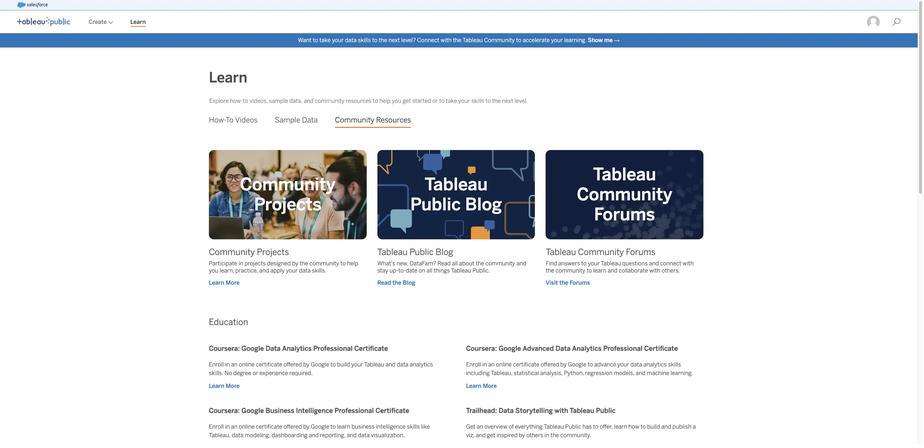 Task type: locate. For each thing, give the bounding box(es) containing it.
0 horizontal spatial skills.
[[209, 370, 223, 377]]

1 horizontal spatial learn
[[593, 267, 607, 274]]

by down 'coursera: google business intelligence professional certificate' at the bottom left of page
[[303, 423, 310, 430]]

community inside tableau community forums find answers to your tableau questions and connect with the community to learn and collaborate with others.
[[578, 247, 624, 257]]

analytics inside enroll in an online certificate offered by google to advance your data analytics skills including tableau, statistical analysis, python, regression models, and machine learning.
[[644, 361, 667, 368]]

more for coursera: google advanced data analytics professional certificate
[[483, 383, 497, 389]]

enroll
[[209, 361, 224, 368], [466, 361, 481, 368], [209, 423, 224, 430]]

1 horizontal spatial or
[[433, 98, 438, 104]]

or
[[433, 98, 438, 104], [253, 370, 258, 377]]

0 vertical spatial tableau community forums link
[[546, 150, 715, 239]]

advance
[[594, 361, 616, 368]]

1 vertical spatial tableau,
[[209, 432, 231, 439]]

1 vertical spatial or
[[253, 370, 258, 377]]

go to search image
[[884, 18, 909, 26]]

by inside enroll in an online certificate offered by google to advance your data analytics skills including tableau, statistical analysis, python, regression models, and machine learning.
[[561, 361, 567, 368]]

learn more link down including
[[466, 382, 497, 391]]

1 horizontal spatial learning.
[[671, 370, 693, 377]]

more
[[226, 279, 240, 286], [226, 383, 240, 389], [483, 383, 497, 389]]

tableau public blog link
[[377, 150, 547, 239], [377, 247, 453, 257]]

take right want
[[320, 37, 331, 44]]

0 horizontal spatial next
[[389, 37, 400, 44]]

help left 'what's'
[[347, 260, 358, 267]]

how-
[[209, 116, 226, 124]]

1 horizontal spatial get
[[487, 432, 495, 439]]

to inside enroll in an online certificate offered by google to advance your data analytics skills including tableau, statistical analysis, python, regression models, and machine learning.
[[588, 361, 593, 368]]

0 vertical spatial tableau public blog link
[[377, 150, 547, 239]]

tableau, inside enroll in an online certificate offered by google to advance your data analytics skills including tableau, statistical analysis, python, regression models, and machine learning.
[[491, 370, 513, 377]]

data right the sample
[[302, 116, 318, 124]]

the right connect
[[453, 37, 462, 44]]

forums inside visit the forums link
[[570, 279, 590, 286]]

coursera: for coursera: google data analytics professional certificate
[[209, 345, 240, 353]]

how
[[629, 423, 639, 430]]

1 tableau public blog link from the top
[[377, 150, 547, 239]]

intelligence
[[296, 407, 333, 415]]

logo image
[[17, 17, 70, 26]]

professional up advance
[[603, 345, 643, 353]]

0 horizontal spatial analytics
[[282, 345, 312, 353]]

connect
[[417, 37, 439, 44]]

0 vertical spatial read
[[438, 260, 451, 267]]

your inside community projects participate in projects designed by the community to help you learn, practice, and apply your data skills.
[[286, 267, 298, 274]]

forums inside tableau community forums
[[594, 204, 655, 225]]

1 vertical spatial help
[[347, 260, 358, 267]]

skills inside enroll in an online certificate offered by google to advance your data analytics skills including tableau, statistical analysis, python, regression models, and machine learning.
[[668, 361, 681, 368]]

read inside read the blog link
[[377, 279, 391, 286]]

offered up dashboarding
[[284, 423, 302, 430]]

0 horizontal spatial read
[[377, 279, 391, 286]]

learn more link
[[209, 279, 367, 287], [209, 382, 240, 391], [466, 382, 497, 391]]

2 vertical spatial blog
[[403, 279, 415, 286]]

certificate up modeling,
[[256, 423, 282, 430]]

professional up 'business' in the left bottom of the page
[[335, 407, 374, 415]]

1 community projects link from the top
[[209, 150, 378, 239]]

analytics
[[282, 345, 312, 353], [572, 345, 602, 353]]

tableau community forums
[[577, 164, 673, 225]]

1 vertical spatial learning.
[[671, 370, 693, 377]]

build
[[337, 361, 350, 368], [647, 423, 660, 430]]

read down 'stay'
[[377, 279, 391, 286]]

community inside community projects participate in projects designed by the community to help you learn, practice, and apply your data skills.
[[310, 260, 339, 267]]

help for projects
[[347, 260, 358, 267]]

1 horizontal spatial blog
[[436, 247, 453, 257]]

salesforce logo image
[[17, 2, 48, 8]]

google up python,
[[568, 361, 587, 368]]

0 vertical spatial you
[[392, 98, 401, 104]]

enroll for coursera: google advanced data analytics professional certificate
[[466, 361, 481, 368]]

in for coursera: google business intelligence professional certificate
[[225, 423, 230, 430]]

get down overview at right bottom
[[487, 432, 495, 439]]

skills. inside enroll in an online certificate offered by google to build your tableau and data analytics skills. no degree or experience required.
[[209, 370, 223, 377]]

1 vertical spatial build
[[647, 423, 660, 430]]

in inside enroll in an online certificate offered by google to learn business intelligence skills like tableau, data modeling, dashboarding and reporting, and data visualization.
[[225, 423, 230, 430]]

more down no
[[226, 383, 240, 389]]

1 analytics from the left
[[282, 345, 312, 353]]

1 vertical spatial read
[[377, 279, 391, 286]]

want to take your data skills to the next level? connect with the tableau community to accelerate your learning. show me →
[[298, 37, 620, 44]]

by up required.
[[303, 361, 310, 368]]

public inside 'get an overview of everything tableau public has to offer, learn how to build and publish a viz, and get inspired by others in the community.'
[[565, 423, 581, 430]]

build inside 'get an overview of everything tableau public has to offer, learn how to build and publish a viz, and get inspired by others in the community.'
[[647, 423, 660, 430]]

certificate for data
[[256, 361, 282, 368]]

1 vertical spatial all
[[427, 267, 433, 274]]

take right started
[[446, 98, 457, 104]]

publish
[[673, 423, 692, 430]]

in inside 'get an overview of everything tableau public has to offer, learn how to build and publish a viz, and get inspired by others in the community.'
[[545, 432, 549, 439]]

resources
[[346, 98, 372, 104]]

more down including
[[483, 383, 497, 389]]

certificate inside enroll in an online certificate offered by google to learn business intelligence skills like tableau, data modeling, dashboarding and reporting, and data visualization.
[[256, 423, 282, 430]]

public inside tableau public blog what's new, datafam? read all about the community and stay up-to-date on all things tableau public.
[[410, 247, 434, 257]]

you for how-
[[392, 98, 401, 104]]

projects inside community projects participate in projects designed by the community to help you learn, practice, and apply your data skills.
[[257, 247, 289, 257]]

level.
[[515, 98, 528, 104]]

1 horizontal spatial analytics
[[572, 345, 602, 353]]

0 horizontal spatial help
[[347, 260, 358, 267]]

offered inside enroll in an online certificate offered by google to learn business intelligence skills like tableau, data modeling, dashboarding and reporting, and data visualization.
[[284, 423, 302, 430]]

designed
[[267, 260, 291, 267]]

learn more down learn,
[[209, 279, 240, 286]]

0 vertical spatial community projects link
[[209, 150, 378, 239]]

blog
[[465, 194, 502, 215], [436, 247, 453, 257], [403, 279, 415, 286]]

1 horizontal spatial read
[[438, 260, 451, 267]]

1 vertical spatial tableau public blog link
[[377, 247, 453, 257]]

you down participate at the left of page
[[209, 267, 218, 274]]

like
[[421, 423, 430, 430]]

by down everything
[[519, 432, 525, 439]]

get
[[466, 423, 476, 430]]

0 vertical spatial projects
[[254, 194, 322, 215]]

started
[[412, 98, 431, 104]]

by up python,
[[561, 361, 567, 368]]

all left the about
[[452, 260, 458, 267]]

community projects participate in projects designed by the community to help you learn, practice, and apply your data skills.
[[209, 247, 358, 274]]

next left level?
[[389, 37, 400, 44]]

or inside enroll in an online certificate offered by google to build your tableau and data analytics skills. no degree or experience required.
[[253, 370, 258, 377]]

professional up enroll in an online certificate offered by google to build your tableau and data analytics skills. no degree or experience required.
[[313, 345, 353, 353]]

1 horizontal spatial analytics
[[644, 361, 667, 368]]

certificate up statistical
[[513, 361, 540, 368]]

learn more link for coursera: google advanced data analytics professional certificate
[[466, 382, 497, 391]]

google
[[242, 345, 264, 353], [499, 345, 521, 353], [311, 361, 329, 368], [568, 361, 587, 368], [242, 407, 264, 415], [311, 423, 329, 430]]

1 vertical spatial forums
[[626, 247, 656, 257]]

intelligence
[[376, 423, 406, 430]]

the inside community projects participate in projects designed by the community to help you learn, practice, and apply your data skills.
[[300, 260, 308, 267]]

online inside enroll in an online certificate offered by google to advance your data analytics skills including tableau, statistical analysis, python, regression models, and machine learning.
[[496, 361, 512, 368]]

2 horizontal spatial blog
[[465, 194, 502, 215]]

0 vertical spatial take
[[320, 37, 331, 44]]

0 horizontal spatial learn
[[337, 423, 350, 430]]

online inside enroll in an online certificate offered by google to learn business intelligence skills like tableau, data modeling, dashboarding and reporting, and data visualization.
[[239, 423, 255, 430]]

an for coursera: google business intelligence professional certificate
[[231, 423, 238, 430]]

or right degree
[[253, 370, 258, 377]]

by for coursera: google business intelligence professional certificate
[[303, 423, 310, 430]]

coursera: google business intelligence professional certificate
[[209, 407, 409, 415]]

1 horizontal spatial skills.
[[312, 267, 326, 274]]

forums for visit the forums
[[570, 279, 590, 286]]

get an overview of everything tableau public has to offer, learn how to build and publish a viz, and get inspired by others in the community.
[[466, 423, 696, 439]]

want
[[298, 37, 312, 44]]

learning. right machine in the right of the page
[[671, 370, 693, 377]]

tableau inside tableau community forums
[[593, 164, 656, 185]]

all right "on"
[[427, 267, 433, 274]]

to
[[226, 116, 234, 124]]

enroll inside enroll in an online certificate offered by google to advance your data analytics skills including tableau, statistical analysis, python, regression models, and machine learning.
[[466, 361, 481, 368]]

0 vertical spatial help
[[380, 98, 391, 104]]

enroll inside enroll in an online certificate offered by google to build your tableau and data analytics skills. no degree or experience required.
[[209, 361, 224, 368]]

the left level?
[[379, 37, 387, 44]]

read up things at the bottom of the page
[[438, 260, 451, 267]]

coursera: google advanced data analytics professional certificate
[[466, 345, 678, 353]]

create button
[[80, 11, 122, 33]]

by for coursera: google data analytics professional certificate
[[303, 361, 310, 368]]

0 vertical spatial tableau,
[[491, 370, 513, 377]]

tableau community forums find answers to your tableau questions and connect with the community to learn and collaborate with others.
[[546, 247, 694, 274]]

data up of on the right of the page
[[499, 407, 514, 415]]

learn more down no
[[209, 383, 240, 389]]

the right designed
[[300, 260, 308, 267]]

show
[[588, 37, 603, 44]]

google up degree
[[242, 345, 264, 353]]

2 horizontal spatial learn
[[614, 423, 627, 430]]

participate in projects designed by the community to help you learn, practice, and apply your data skills. image
[[209, 150, 378, 239]]

the up public. at the bottom right
[[476, 260, 484, 267]]

the inside visit the forums link
[[560, 279, 569, 286]]

by inside enroll in an online certificate offered by google to learn business intelligence skills like tableau, data modeling, dashboarding and reporting, and data visualization.
[[303, 423, 310, 430]]

help inside community projects participate in projects designed by the community to help you learn, practice, and apply your data skills.
[[347, 260, 358, 267]]

tableau,
[[491, 370, 513, 377], [209, 432, 231, 439]]

offered up required.
[[284, 361, 302, 368]]

0 vertical spatial all
[[452, 260, 458, 267]]

the right others in the right bottom of the page
[[551, 432, 559, 439]]

more down learn,
[[226, 279, 240, 286]]

learning. inside enroll in an online certificate offered by google to advance your data analytics skills including tableau, statistical analysis, python, regression models, and machine learning.
[[671, 370, 693, 377]]

learning.
[[564, 37, 587, 44], [671, 370, 693, 377]]

coursera: for coursera: google business intelligence professional certificate
[[209, 407, 240, 415]]

videos,
[[250, 98, 268, 104]]

an inside 'get an overview of everything tableau public has to offer, learn how to build and publish a viz, and get inspired by others in the community.'
[[477, 423, 483, 430]]

blog inside tableau public blog
[[465, 194, 502, 215]]

by inside 'get an overview of everything tableau public has to offer, learn how to build and publish a viz, and get inspired by others in the community.'
[[519, 432, 525, 439]]

the down up- at the left of the page
[[393, 279, 402, 286]]

in
[[239, 260, 243, 267], [225, 361, 230, 368], [482, 361, 487, 368], [225, 423, 230, 430], [545, 432, 549, 439]]

blog inside tableau public blog what's new, datafam? read all about the community and stay up-to-date on all things tableau public.
[[436, 247, 453, 257]]

by inside enroll in an online certificate offered by google to build your tableau and data analytics skills. no degree or experience required.
[[303, 361, 310, 368]]

certificate inside enroll in an online certificate offered by google to advance your data analytics skills including tableau, statistical analysis, python, regression models, and machine learning.
[[513, 361, 540, 368]]

learning. left show on the right top
[[564, 37, 587, 44]]

0 vertical spatial learning.
[[564, 37, 587, 44]]

learn inside enroll in an online certificate offered by google to learn business intelligence skills like tableau, data modeling, dashboarding and reporting, and data visualization.
[[337, 423, 350, 430]]

get inside 'get an overview of everything tableau public has to offer, learn how to build and publish a viz, and get inspired by others in the community.'
[[487, 432, 495, 439]]

with right storytelling
[[555, 407, 568, 415]]

1 horizontal spatial build
[[647, 423, 660, 430]]

the left level.
[[492, 98, 501, 104]]

2 analytics from the left
[[644, 361, 667, 368]]

help up resources
[[380, 98, 391, 104]]

what's new, datafam? read all about the community and stay up-to-date on all things tableau public. image
[[377, 150, 547, 239]]

read the blog link
[[377, 279, 535, 287]]

learn inside 'get an overview of everything tableau public has to offer, learn how to build and publish a viz, and get inspired by others in the community.'
[[614, 423, 627, 430]]

learn up reporting,
[[337, 423, 350, 430]]

1 vertical spatial you
[[209, 267, 218, 274]]

analytics
[[410, 361, 433, 368], [644, 361, 667, 368]]

google inside enroll in an online certificate offered by google to advance your data analytics skills including tableau, statistical analysis, python, regression models, and machine learning.
[[568, 361, 587, 368]]

certificate up experience
[[256, 361, 282, 368]]

experience
[[260, 370, 288, 377]]

1 vertical spatial blog
[[436, 247, 453, 257]]

help for how-
[[380, 98, 391, 104]]

take
[[320, 37, 331, 44], [446, 98, 457, 104]]

learn left how
[[614, 423, 627, 430]]

1 analytics from the left
[[410, 361, 433, 368]]

tara.schultz image
[[867, 15, 881, 29]]

0 vertical spatial build
[[337, 361, 350, 368]]

how-to videos
[[209, 116, 258, 124]]

learn more link for coursera: google data analytics professional certificate
[[209, 382, 240, 391]]

0 vertical spatial skills.
[[312, 267, 326, 274]]

of
[[509, 423, 514, 430]]

with right connect
[[441, 37, 452, 44]]

0 horizontal spatial tableau,
[[209, 432, 231, 439]]

google inside enroll in an online certificate offered by google to build your tableau and data analytics skills. no degree or experience required.
[[311, 361, 329, 368]]

blog for tableau public blog
[[465, 194, 502, 215]]

learn more down including
[[466, 383, 497, 389]]

by
[[292, 260, 298, 267], [303, 361, 310, 368], [561, 361, 567, 368], [303, 423, 310, 430], [519, 432, 525, 439]]

an inside enroll in an online certificate offered by google to advance your data analytics skills including tableau, statistical analysis, python, regression models, and machine learning.
[[488, 361, 495, 368]]

1 vertical spatial tableau community forums link
[[546, 247, 656, 257]]

1 vertical spatial get
[[487, 432, 495, 439]]

enroll for coursera: google data analytics professional certificate
[[209, 361, 224, 368]]

find answers to your tableau questions and connect with the community to learn and collaborate with others. image
[[546, 150, 715, 239]]

0 vertical spatial blog
[[465, 194, 502, 215]]

learn,
[[220, 267, 234, 274]]

forums
[[594, 204, 655, 225], [626, 247, 656, 257], [570, 279, 590, 286]]

professional for coursera: google business intelligence professional certificate
[[335, 407, 374, 415]]

professional
[[313, 345, 353, 353], [603, 345, 643, 353], [335, 407, 374, 415]]

show me link
[[588, 37, 613, 44]]

an inside enroll in an online certificate offered by google to learn business intelligence skills like tableau, data modeling, dashboarding and reporting, and data visualization.
[[231, 423, 238, 430]]

forums inside tableau community forums find answers to your tableau questions and connect with the community to learn and collaborate with others.
[[626, 247, 656, 257]]

you inside community projects participate in projects designed by the community to help you learn, practice, and apply your data skills.
[[209, 267, 218, 274]]

enroll inside enroll in an online certificate offered by google to learn business intelligence skills like tableau, data modeling, dashboarding and reporting, and data visualization.
[[209, 423, 224, 430]]

in inside enroll in an online certificate offered by google to advance your data analytics skills including tableau, statistical analysis, python, regression models, and machine learning.
[[482, 361, 487, 368]]

enroll in an online certificate offered by google to learn business intelligence skills like tableau, data modeling, dashboarding and reporting, and data visualization.
[[209, 423, 430, 439]]

you up resources
[[392, 98, 401, 104]]

0 vertical spatial or
[[433, 98, 438, 104]]

coursera:
[[209, 345, 240, 353], [466, 345, 497, 353], [209, 407, 240, 415]]

storytelling
[[516, 407, 553, 415]]

skills
[[358, 37, 371, 44], [472, 98, 484, 104], [668, 361, 681, 368], [407, 423, 420, 430]]

visit
[[546, 279, 558, 286]]

0 horizontal spatial build
[[337, 361, 350, 368]]

in inside enroll in an online certificate offered by google to build your tableau and data analytics skills. no degree or experience required.
[[225, 361, 230, 368]]

the down find
[[546, 267, 554, 274]]

your inside enroll in an online certificate offered by google to build your tableau and data analytics skills. no degree or experience required.
[[351, 361, 363, 368]]

new,
[[397, 260, 408, 267]]

and
[[304, 98, 314, 104], [517, 260, 527, 267], [649, 260, 659, 267], [259, 267, 269, 274], [608, 267, 618, 274], [386, 361, 396, 368], [636, 370, 646, 377], [662, 423, 671, 430], [309, 432, 319, 439], [347, 432, 357, 439], [476, 432, 486, 439]]

skills.
[[312, 267, 326, 274], [209, 370, 223, 377]]

an
[[231, 361, 238, 368], [488, 361, 495, 368], [231, 423, 238, 430], [477, 423, 483, 430]]

data inside enroll in an online certificate offered by google to advance your data analytics skills including tableau, statistical analysis, python, regression models, and machine learning.
[[631, 361, 642, 368]]

0 vertical spatial forums
[[594, 204, 655, 225]]

2 vertical spatial forums
[[570, 279, 590, 286]]

1 vertical spatial projects
[[257, 247, 289, 257]]

advanced
[[523, 345, 554, 353]]

to inside enroll in an online certificate offered by google to learn business intelligence skills like tableau, data modeling, dashboarding and reporting, and data visualization.
[[331, 423, 336, 430]]

learn
[[130, 19, 146, 25], [209, 69, 247, 86], [209, 279, 224, 286], [209, 383, 224, 389], [466, 383, 482, 389]]

online inside enroll in an online certificate offered by google to build your tableau and data analytics skills. no degree or experience required.
[[239, 361, 255, 368]]

projects inside community projects
[[254, 194, 322, 215]]

1 vertical spatial next
[[502, 98, 514, 104]]

→
[[614, 37, 620, 44]]

1 horizontal spatial next
[[502, 98, 514, 104]]

your inside tableau community forums find answers to your tableau questions and connect with the community to learn and collaborate with others.
[[588, 260, 600, 267]]

community projects link
[[209, 150, 378, 239], [209, 247, 289, 257]]

learn more for coursera: google advanced data analytics professional certificate
[[466, 383, 497, 389]]

machine
[[647, 370, 670, 377]]

by right designed
[[292, 260, 298, 267]]

python,
[[564, 370, 584, 377]]

analytics up enroll in an online certificate offered by google to advance your data analytics skills including tableau, statistical analysis, python, regression models, and machine learning.
[[572, 345, 602, 353]]

or right started
[[433, 98, 438, 104]]

certificate inside enroll in an online certificate offered by google to build your tableau and data analytics skills. no degree or experience required.
[[256, 361, 282, 368]]

certificate for advanced
[[513, 361, 540, 368]]

you for projects
[[209, 267, 218, 274]]

1 vertical spatial skills.
[[209, 370, 223, 377]]

0 horizontal spatial analytics
[[410, 361, 433, 368]]

how-to videos link
[[209, 110, 258, 130]]

next left level.
[[502, 98, 514, 104]]

google up reporting,
[[311, 423, 329, 430]]

how-
[[230, 98, 243, 104]]

your inside enroll in an online certificate offered by google to advance your data analytics skills including tableau, statistical analysis, python, regression models, and machine learning.
[[618, 361, 629, 368]]

certificate
[[354, 345, 388, 353], [644, 345, 678, 353], [376, 407, 409, 415]]

apply
[[270, 267, 285, 274]]

google up required.
[[311, 361, 329, 368]]

dashboarding
[[272, 432, 308, 439]]

learn
[[593, 267, 607, 274], [337, 423, 350, 430], [614, 423, 627, 430]]

community resources
[[335, 116, 411, 124]]

a
[[693, 423, 696, 430]]

1 vertical spatial community projects link
[[209, 247, 289, 257]]

1 horizontal spatial tableau,
[[491, 370, 513, 377]]

the right visit at the right of page
[[560, 279, 569, 286]]

1 vertical spatial take
[[446, 98, 457, 104]]

an inside enroll in an online certificate offered by google to build your tableau and data analytics skills. no degree or experience required.
[[231, 361, 238, 368]]

1 horizontal spatial help
[[380, 98, 391, 104]]

learn more link down no
[[209, 382, 240, 391]]

offered inside enroll in an online certificate offered by google to advance your data analytics skills including tableau, statistical analysis, python, regression models, and machine learning.
[[541, 361, 559, 368]]

more for coursera: google data analytics professional certificate
[[226, 383, 240, 389]]

stay
[[377, 267, 388, 274]]

0 horizontal spatial or
[[253, 370, 258, 377]]

tableau inside tableau public blog
[[425, 174, 488, 195]]

get
[[403, 98, 411, 104], [487, 432, 495, 439]]

0 vertical spatial get
[[403, 98, 411, 104]]

0 horizontal spatial you
[[209, 267, 218, 274]]

get left started
[[403, 98, 411, 104]]

1 horizontal spatial you
[[392, 98, 401, 104]]

analytics up required.
[[282, 345, 312, 353]]

online for business
[[239, 423, 255, 430]]

0 horizontal spatial blog
[[403, 279, 415, 286]]

learn up visit the forums link
[[593, 267, 607, 274]]

offered inside enroll in an online certificate offered by google to build your tableau and data analytics skills. no degree or experience required.
[[284, 361, 302, 368]]

0 horizontal spatial learning.
[[564, 37, 587, 44]]

no
[[224, 370, 232, 377]]

read the blog
[[377, 279, 415, 286]]

offered up analysis,
[[541, 361, 559, 368]]

with right connect at the right bottom
[[683, 260, 694, 267]]



Task type: describe. For each thing, give the bounding box(es) containing it.
0 vertical spatial next
[[389, 37, 400, 44]]

0 horizontal spatial take
[[320, 37, 331, 44]]

analysis,
[[540, 370, 563, 377]]

videos
[[235, 116, 258, 124]]

trailhead: data storytelling with tableau public
[[466, 407, 616, 415]]

sample
[[269, 98, 288, 104]]

level?
[[401, 37, 416, 44]]

0 horizontal spatial all
[[427, 267, 433, 274]]

and inside tableau public blog what's new, datafam? read all about the community and stay up-to-date on all things tableau public.
[[517, 260, 527, 267]]

community resources link
[[335, 110, 411, 130]]

business
[[352, 423, 375, 430]]

models,
[[614, 370, 635, 377]]

visit the forums link
[[546, 279, 704, 287]]

the inside tableau community forums find answers to your tableau questions and connect with the community to learn and collaborate with others.
[[546, 267, 554, 274]]

certificate for business
[[256, 423, 282, 430]]

to inside enroll in an online certificate offered by google to build your tableau and data analytics skills. no degree or experience required.
[[331, 361, 336, 368]]

certificate for coursera: google business intelligence professional certificate
[[376, 407, 409, 415]]

community inside tableau public blog what's new, datafam? read all about the community and stay up-to-date on all things tableau public.
[[486, 260, 515, 267]]

visualization.
[[371, 432, 405, 439]]

data up experience
[[266, 345, 281, 353]]

resources
[[376, 116, 411, 124]]

learn inside tableau community forums find answers to your tableau questions and connect with the community to learn and collaborate with others.
[[593, 267, 607, 274]]

date
[[406, 267, 418, 274]]

data inside enroll in an online certificate offered by google to build your tableau and data analytics skills. no degree or experience required.
[[397, 361, 409, 368]]

the inside read the blog link
[[393, 279, 402, 286]]

on
[[419, 267, 425, 274]]

build inside enroll in an online certificate offered by google to build your tableau and data analytics skills. no degree or experience required.
[[337, 361, 350, 368]]

data,
[[289, 98, 303, 104]]

others.
[[662, 267, 680, 274]]

datafam?
[[410, 260, 436, 267]]

forums for tableau community forums find answers to your tableau questions and connect with the community to learn and collaborate with others.
[[626, 247, 656, 257]]

an for coursera: google data analytics professional certificate
[[231, 361, 238, 368]]

visit the forums
[[546, 279, 590, 286]]

viz,
[[466, 432, 475, 439]]

explore how-to videos, sample data, and community resources to help you get started or to take your skills to the next level.
[[209, 98, 528, 104]]

learn more link down "apply"
[[209, 279, 367, 287]]

data right advanced
[[556, 345, 571, 353]]

skills inside enroll in an online certificate offered by google to learn business intelligence skills like tableau, data modeling, dashboarding and reporting, and data visualization.
[[407, 423, 420, 430]]

things
[[434, 267, 450, 274]]

community projects
[[240, 174, 336, 215]]

forums for tableau community forums
[[594, 204, 655, 225]]

to-
[[398, 267, 406, 274]]

by for coursera: google advanced data analytics professional certificate
[[561, 361, 567, 368]]

2 community projects link from the top
[[209, 247, 289, 257]]

community.
[[561, 432, 592, 439]]

to inside community projects participate in projects designed by the community to help you learn, practice, and apply your data skills.
[[341, 260, 346, 267]]

google inside enroll in an online certificate offered by google to learn business intelligence skills like tableau, data modeling, dashboarding and reporting, and data visualization.
[[311, 423, 329, 430]]

community inside community projects participate in projects designed by the community to help you learn, practice, and apply your data skills.
[[209, 247, 255, 257]]

community inside tableau community forums find answers to your tableau questions and connect with the community to learn and collaborate with others.
[[556, 267, 585, 274]]

statistical
[[514, 370, 539, 377]]

find
[[546, 260, 557, 267]]

online for advanced
[[496, 361, 512, 368]]

public inside tableau public blog
[[410, 194, 461, 215]]

tableau public blog what's new, datafam? read all about the community and stay up-to-date on all things tableau public.
[[377, 247, 527, 274]]

what's
[[377, 260, 395, 267]]

tableau inside enroll in an online certificate offered by google to build your tableau and data analytics skills. no degree or experience required.
[[364, 361, 384, 368]]

projects for community projects participate in projects designed by the community to help you learn, practice, and apply your data skills.
[[257, 247, 289, 257]]

required.
[[289, 370, 313, 377]]

offered for intelligence
[[284, 423, 302, 430]]

questions
[[622, 260, 648, 267]]

data inside community projects participate in projects designed by the community to help you learn, practice, and apply your data skills.
[[299, 267, 311, 274]]

offer,
[[600, 423, 613, 430]]

connect
[[660, 260, 682, 267]]

by inside community projects participate in projects designed by the community to help you learn, practice, and apply your data skills.
[[292, 260, 298, 267]]

enroll in an online certificate offered by google to advance your data analytics skills including tableau, statistical analysis, python, regression models, and machine learning.
[[466, 361, 693, 377]]

and inside enroll in an online certificate offered by google to advance your data analytics skills including tableau, statistical analysis, python, regression models, and machine learning.
[[636, 370, 646, 377]]

and inside enroll in an online certificate offered by google to build your tableau and data analytics skills. no degree or experience required.
[[386, 361, 396, 368]]

accelerate
[[523, 37, 550, 44]]

2 tableau public blog link from the top
[[377, 247, 453, 257]]

blog for tableau public blog what's new, datafam? read all about the community and stay up-to-date on all things tableau public.
[[436, 247, 453, 257]]

participate
[[209, 260, 237, 267]]

tableau inside 'get an overview of everything tableau public has to offer, learn how to build and publish a viz, and get inspired by others in the community.'
[[544, 423, 564, 430]]

inspired
[[497, 432, 518, 439]]

2 analytics from the left
[[572, 345, 602, 353]]

in for coursera: google advanced data analytics professional certificate
[[482, 361, 487, 368]]

offered for data
[[541, 361, 559, 368]]

0 horizontal spatial get
[[403, 98, 411, 104]]

1 tableau community forums link from the top
[[546, 150, 715, 239]]

google left advanced
[[499, 345, 521, 353]]

enroll in an online certificate offered by google to build your tableau and data analytics skills. no degree or experience required.
[[209, 361, 433, 377]]

business
[[266, 407, 294, 415]]

in for coursera: google data analytics professional certificate
[[225, 361, 230, 368]]

certificate for coursera: google data analytics professional certificate
[[354, 345, 388, 353]]

create
[[89, 19, 107, 25]]

online for data
[[239, 361, 255, 368]]

skills. inside community projects participate in projects designed by the community to help you learn, practice, and apply your data skills.
[[312, 267, 326, 274]]

sample data
[[275, 116, 318, 124]]

analytics inside enroll in an online certificate offered by google to build your tableau and data analytics skills. no degree or experience required.
[[410, 361, 433, 368]]

up-
[[390, 267, 398, 274]]

the inside 'get an overview of everything tableau public has to offer, learn how to build and publish a viz, and get inspired by others in the community.'
[[551, 432, 559, 439]]

1 horizontal spatial all
[[452, 260, 458, 267]]

me
[[604, 37, 613, 44]]

modeling,
[[245, 432, 270, 439]]

tableau, inside enroll in an online certificate offered by google to learn business intelligence skills like tableau, data modeling, dashboarding and reporting, and data visualization.
[[209, 432, 231, 439]]

everything
[[515, 423, 543, 430]]

explore
[[209, 98, 229, 104]]

an for coursera: google advanced data analytics professional certificate
[[488, 361, 495, 368]]

public.
[[473, 267, 490, 274]]

with left others.
[[650, 267, 661, 274]]

1 horizontal spatial take
[[446, 98, 457, 104]]

in inside community projects participate in projects designed by the community to help you learn, practice, and apply your data skills.
[[239, 260, 243, 267]]

others
[[527, 432, 543, 439]]

blog for read the blog
[[403, 279, 415, 286]]

degree
[[233, 370, 251, 377]]

trailhead:
[[466, 407, 497, 415]]

learn more for coursera: google data analytics professional certificate
[[209, 383, 240, 389]]

tableau public blog
[[410, 174, 502, 215]]

overview
[[485, 423, 508, 430]]

sample
[[275, 116, 300, 124]]

the inside tableau public blog what's new, datafam? read all about the community and stay up-to-date on all things tableau public.
[[476, 260, 484, 267]]

reporting,
[[320, 432, 346, 439]]

coursera: for coursera: google advanced data analytics professional certificate
[[466, 345, 497, 353]]

regression
[[585, 370, 613, 377]]

2 tableau community forums link from the top
[[546, 247, 656, 257]]

projects
[[245, 260, 266, 267]]

about
[[459, 260, 475, 267]]

google up modeling,
[[242, 407, 264, 415]]

read inside tableau public blog what's new, datafam? read all about the community and stay up-to-date on all things tableau public.
[[438, 260, 451, 267]]

answers
[[559, 260, 580, 267]]

coursera: google data analytics professional certificate
[[209, 345, 388, 353]]

and inside community projects participate in projects designed by the community to help you learn, practice, and apply your data skills.
[[259, 267, 269, 274]]

collaborate
[[619, 267, 648, 274]]

professional for coursera: google data analytics professional certificate
[[313, 345, 353, 353]]

projects for community projects
[[254, 194, 322, 215]]

sample data link
[[275, 110, 318, 130]]

including
[[466, 370, 490, 377]]

learn link
[[122, 11, 154, 33]]

enroll for coursera: google business intelligence professional certificate
[[209, 423, 224, 430]]

offered for analytics
[[284, 361, 302, 368]]

practice,
[[236, 267, 258, 274]]

education
[[209, 317, 248, 327]]



Task type: vqa. For each thing, say whether or not it's contained in the screenshot.
topmost Projects
yes



